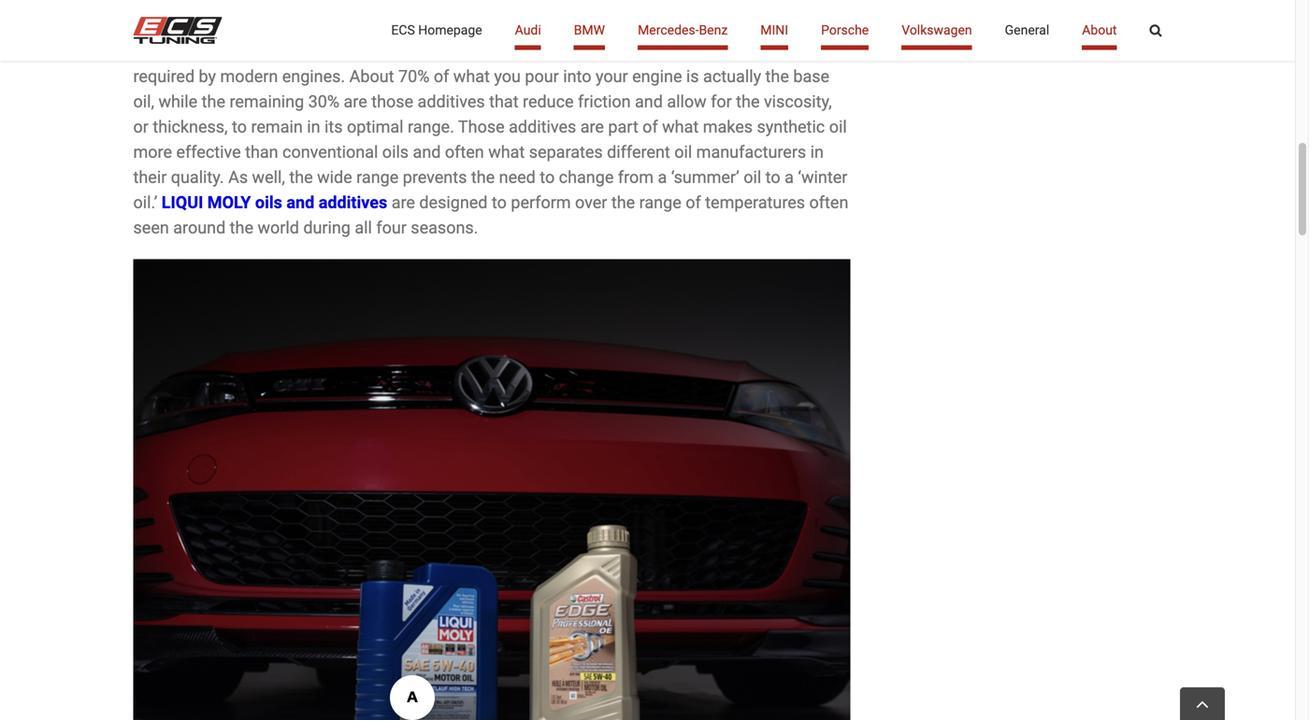 Task type: describe. For each thing, give the bounding box(es) containing it.
prevents
[[403, 168, 467, 187]]

about link
[[1082, 0, 1117, 61]]

0 horizontal spatial in
[[307, 117, 320, 137]]

viscosity,
[[764, 92, 832, 112]]

thickness,
[[153, 117, 228, 137]]

for
[[711, 92, 732, 112]]

of right part
[[643, 117, 658, 137]]

the right for
[[736, 92, 760, 112]]

over
[[575, 193, 607, 212]]

makes
[[703, 117, 753, 137]]

lubricate
[[662, 16, 727, 36]]

as
[[228, 168, 248, 187]]

mercedes-benz
[[638, 22, 728, 38]]

past,
[[392, 16, 428, 36]]

range inside are designed to perform over the range of temperatures often seen around the world during all four seasons.
[[639, 193, 681, 212]]

need
[[499, 168, 536, 187]]

not
[[133, 16, 160, 36]]

actually
[[703, 67, 761, 86]]

additives up the 'during'
[[319, 193, 387, 212]]

additives up you
[[447, 41, 514, 61]]

a down 'bmw'
[[578, 41, 587, 61]]

allow
[[667, 92, 707, 112]]

ecs homepage link
[[391, 0, 482, 61]]

are inside are designed to perform over the range of temperatures often seen around the world during all four seasons.
[[391, 193, 415, 212]]

pour
[[525, 67, 559, 86]]

oil,
[[133, 92, 154, 112]]

are right 30%
[[344, 92, 367, 112]]

seasons.
[[411, 218, 478, 238]]

bmw link
[[574, 0, 605, 61]]

1 horizontal spatial synthetic
[[757, 117, 825, 137]]

effective
[[176, 142, 241, 162]]

liqui moly oils and additives
[[162, 193, 387, 212]]

remaining
[[229, 92, 304, 112]]

manufacturers
[[696, 142, 806, 162]]

that
[[489, 92, 519, 112]]

0 horizontal spatial engines.
[[282, 67, 345, 86]]

are designed to perform over the range of temperatures often seen around the world during all four seasons.
[[133, 193, 848, 238]]

mercedes-
[[638, 22, 699, 38]]

those
[[458, 117, 505, 137]]

0 horizontal spatial wide
[[317, 168, 352, 187]]

provide
[[518, 41, 574, 61]]

bmw
[[574, 22, 605, 38]]

the down moly
[[230, 218, 253, 238]]

and down ecs homepage
[[415, 41, 443, 61]]

were
[[563, 16, 599, 36]]

ecs
[[391, 22, 415, 38]]

the down by
[[202, 92, 225, 112]]

0 horizontal spatial conventional
[[282, 142, 378, 162]]

of down equally.
[[319, 41, 335, 61]]

while
[[158, 92, 197, 112]]

and down mini
[[760, 41, 788, 61]]

liqui
[[162, 193, 203, 212]]

you
[[494, 67, 521, 86]]

remain
[[251, 117, 303, 137]]

oil.'
[[133, 193, 157, 212]]

1 vertical spatial base
[[793, 67, 829, 86]]

perform
[[511, 193, 571, 212]]

mini link
[[760, 0, 788, 61]]

ecs homepage
[[391, 22, 482, 38]]

0 vertical spatial wide
[[591, 41, 626, 61]]

used
[[603, 16, 639, 36]]

all inside not all oil is created equally. in the past, conventional oils were used to lubricate engines. today, synthetic oils composed of a base oil and additives provide a wide range of benefits and are required by modern engines. about 70% of what you pour into your engine is actually the base oil, while the remaining 30% are those additives that reduce friction and allow for the viscosity, or thickness, to remain in its optimal range. those additives are part of what makes synthetic oil more effective than conventional oils and often what separates different oil manufacturers in their quality. as well, the wide range prevents the need to change from a 'summer' oil to a 'winter oil.'
[[164, 16, 182, 36]]

audi link
[[515, 0, 541, 61]]

volkswagen
[[902, 22, 972, 38]]

world
[[258, 218, 299, 238]]

or
[[133, 117, 149, 137]]

all inside are designed to perform over the range of temperatures often seen around the world during all four seasons.
[[355, 218, 372, 238]]

mini
[[760, 22, 788, 38]]

1 vertical spatial is
[[686, 67, 699, 86]]

of right "70%" at the top left of the page
[[434, 67, 449, 86]]

of down the 'mercedes-benz' at the top of page
[[677, 41, 692, 61]]

your
[[596, 67, 628, 86]]

quality.
[[171, 168, 224, 187]]

in
[[346, 16, 360, 36]]

by
[[199, 67, 216, 86]]

and down engine
[[635, 92, 663, 112]]

a down in at top left
[[339, 41, 348, 61]]

audi
[[515, 22, 541, 38]]

different
[[607, 142, 670, 162]]

oil down ecs
[[393, 41, 411, 61]]

1 horizontal spatial conventional
[[432, 16, 528, 36]]



Task type: locate. For each thing, give the bounding box(es) containing it.
oil
[[186, 16, 204, 36], [393, 41, 411, 61], [829, 117, 847, 137], [674, 142, 692, 162], [744, 168, 761, 187]]

designed
[[419, 193, 488, 212]]

2 vertical spatial what
[[488, 142, 525, 162]]

equally.
[[285, 16, 342, 36]]

mercedes-benz link
[[638, 0, 728, 61]]

a
[[339, 41, 348, 61], [578, 41, 587, 61], [658, 168, 667, 187], [785, 168, 794, 187]]

wide up your
[[591, 41, 626, 61]]

often down 'winter
[[809, 193, 848, 212]]

those
[[371, 92, 413, 112]]

1 horizontal spatial base
[[793, 67, 829, 86]]

friction
[[578, 92, 631, 112]]

porsche link
[[821, 0, 869, 61]]

1 horizontal spatial engines.
[[732, 16, 795, 36]]

the right well,
[[289, 168, 313, 187]]

oils
[[532, 16, 558, 36], [205, 41, 232, 61], [382, 142, 409, 162], [255, 193, 282, 212]]

of inside are designed to perform over the range of temperatures often seen around the world during all four seasons.
[[686, 193, 701, 212]]

are up 'four'
[[391, 193, 415, 212]]

0 horizontal spatial base
[[352, 41, 389, 61]]

engines. up 30%
[[282, 67, 345, 86]]

during
[[303, 218, 351, 238]]

reduce
[[523, 92, 574, 112]]

are
[[793, 41, 816, 61], [344, 92, 367, 112], [580, 117, 604, 137], [391, 193, 415, 212]]

range
[[630, 41, 672, 61], [356, 168, 399, 187], [639, 193, 681, 212]]

a left 'winter
[[785, 168, 794, 187]]

range down from
[[639, 193, 681, 212]]

often
[[445, 142, 484, 162], [809, 193, 848, 212]]

not all oil is created equally. in the past, conventional oils were used to lubricate engines. today, synthetic oils composed of a base oil and additives provide a wide range of benefits and are required by modern engines. about 70% of what you pour into your engine is actually the base oil, while the remaining 30% are those additives that reduce friction and allow for the viscosity, or thickness, to remain in its optimal range. those additives are part of what makes synthetic oil more effective than conventional oils and often what separates different oil manufacturers in their quality. as well, the wide range prevents the need to change from a 'summer' oil to a 'winter oil.'
[[133, 16, 847, 212]]

to up "temperatures"
[[765, 168, 780, 187]]

0 horizontal spatial all
[[164, 16, 182, 36]]

1 vertical spatial about
[[349, 67, 394, 86]]

1 horizontal spatial in
[[810, 142, 824, 162]]

1 horizontal spatial all
[[355, 218, 372, 238]]

about
[[1082, 22, 1117, 38], [349, 67, 394, 86]]

additives down reduce on the left top of the page
[[509, 117, 576, 137]]

1 vertical spatial wide
[[317, 168, 352, 187]]

to
[[643, 16, 658, 36], [232, 117, 247, 137], [540, 168, 555, 187], [765, 168, 780, 187], [492, 193, 507, 212]]

of
[[319, 41, 335, 61], [677, 41, 692, 61], [434, 67, 449, 86], [643, 117, 658, 137], [686, 193, 701, 212]]

base
[[352, 41, 389, 61], [793, 67, 829, 86]]

homepage
[[418, 22, 482, 38]]

volkswagen link
[[902, 0, 972, 61]]

their
[[133, 168, 167, 187]]

oil down viscosity,
[[829, 117, 847, 137]]

'summer'
[[671, 168, 739, 187]]

moly
[[207, 193, 251, 212]]

engine
[[632, 67, 682, 86]]

oil right not
[[186, 16, 204, 36]]

benz
[[699, 22, 728, 38]]

general link
[[1005, 0, 1049, 61]]

range.
[[408, 117, 454, 137]]

liqui moly oils and additives link
[[162, 193, 387, 212]]

from
[[618, 168, 654, 187]]

oil up ''summer''
[[674, 142, 692, 162]]

what down allow
[[662, 117, 699, 137]]

oils up by
[[205, 41, 232, 61]]

0 vertical spatial range
[[630, 41, 672, 61]]

composed
[[236, 41, 315, 61]]

synthetic down viscosity,
[[757, 117, 825, 137]]

1 vertical spatial often
[[809, 193, 848, 212]]

range up engine
[[630, 41, 672, 61]]

the
[[364, 16, 388, 36], [765, 67, 789, 86], [202, 92, 225, 112], [736, 92, 760, 112], [289, 168, 313, 187], [471, 168, 495, 187], [611, 193, 635, 212], [230, 218, 253, 238]]

about inside not all oil is created equally. in the past, conventional oils were used to lubricate engines. today, synthetic oils composed of a base oil and additives provide a wide range of benefits and are required by modern engines. about 70% of what you pour into your engine is actually the base oil, while the remaining 30% are those additives that reduce friction and allow for the viscosity, or thickness, to remain in its optimal range. those additives are part of what makes synthetic oil more effective than conventional oils and often what separates different oil manufacturers in their quality. as well, the wide range prevents the need to change from a 'summer' oil to a 'winter oil.'
[[349, 67, 394, 86]]

all left 'four'
[[355, 218, 372, 238]]

wide down its
[[317, 168, 352, 187]]

required
[[133, 67, 195, 86]]

and down range. on the left top of the page
[[413, 142, 441, 162]]

2 vertical spatial range
[[639, 193, 681, 212]]

additives
[[447, 41, 514, 61], [418, 92, 485, 112], [509, 117, 576, 137], [319, 193, 387, 212]]

often inside not all oil is created equally. in the past, conventional oils were used to lubricate engines. today, synthetic oils composed of a base oil and additives provide a wide range of benefits and are required by modern engines. about 70% of what you pour into your engine is actually the base oil, while the remaining 30% are those additives that reduce friction and allow for the viscosity, or thickness, to remain in its optimal range. those additives are part of what makes synthetic oil more effective than conventional oils and often what separates different oil manufacturers in their quality. as well, the wide range prevents the need to change from a 'summer' oil to a 'winter oil.'
[[445, 142, 484, 162]]

base down in at top left
[[352, 41, 389, 61]]

70%
[[398, 67, 430, 86]]

what up need
[[488, 142, 525, 162]]

1 horizontal spatial about
[[1082, 22, 1117, 38]]

to up perform
[[540, 168, 555, 187]]

are down today,
[[793, 41, 816, 61]]

0 vertical spatial conventional
[[432, 16, 528, 36]]

and up world
[[286, 193, 314, 212]]

a right from
[[658, 168, 667, 187]]

than
[[245, 142, 278, 162]]

the down from
[[611, 193, 635, 212]]

1 vertical spatial range
[[356, 168, 399, 187]]

modern
[[220, 67, 278, 86]]

1 vertical spatial all
[[355, 218, 372, 238]]

1 horizontal spatial is
[[686, 67, 699, 86]]

often down "those"
[[445, 142, 484, 162]]

is left 'created'
[[208, 16, 221, 36]]

benefits
[[696, 41, 756, 61]]

0 vertical spatial what
[[453, 67, 490, 86]]

in
[[307, 117, 320, 137], [810, 142, 824, 162]]

the up viscosity,
[[765, 67, 789, 86]]

range down optimal
[[356, 168, 399, 187]]

of down ''summer''
[[686, 193, 701, 212]]

all right not
[[164, 16, 182, 36]]

oils down optimal
[[382, 142, 409, 162]]

engines.
[[732, 16, 795, 36], [282, 67, 345, 86]]

0 vertical spatial synthetic
[[133, 41, 201, 61]]

0 horizontal spatial synthetic
[[133, 41, 201, 61]]

0 vertical spatial in
[[307, 117, 320, 137]]

in left its
[[307, 117, 320, 137]]

0 vertical spatial engines.
[[732, 16, 795, 36]]

to inside are designed to perform over the range of temperatures often seen around the world during all four seasons.
[[492, 193, 507, 212]]

0 vertical spatial about
[[1082, 22, 1117, 38]]

0 vertical spatial is
[[208, 16, 221, 36]]

about up the those
[[349, 67, 394, 86]]

base up viscosity,
[[793, 67, 829, 86]]

more
[[133, 142, 172, 162]]

around
[[173, 218, 226, 238]]

what
[[453, 67, 490, 86], [662, 117, 699, 137], [488, 142, 525, 162]]

is up allow
[[686, 67, 699, 86]]

its
[[324, 117, 343, 137]]

0 horizontal spatial often
[[445, 142, 484, 162]]

to up than
[[232, 117, 247, 137]]

oils down well,
[[255, 193, 282, 212]]

0 vertical spatial all
[[164, 16, 182, 36]]

seen
[[133, 218, 169, 238]]

and
[[415, 41, 443, 61], [760, 41, 788, 61], [635, 92, 663, 112], [413, 142, 441, 162], [286, 193, 314, 212]]

ecs tuning logo image
[[133, 17, 222, 44]]

1 vertical spatial synthetic
[[757, 117, 825, 137]]

1 vertical spatial what
[[662, 117, 699, 137]]

1 vertical spatial in
[[810, 142, 824, 162]]

to right used
[[643, 16, 658, 36]]

temperatures
[[705, 193, 805, 212]]

additives up range. on the left top of the page
[[418, 92, 485, 112]]

is
[[208, 16, 221, 36], [686, 67, 699, 86]]

four
[[376, 218, 407, 238]]

the right in at top left
[[364, 16, 388, 36]]

optimal
[[347, 117, 403, 137]]

1 horizontal spatial often
[[809, 193, 848, 212]]

wide
[[591, 41, 626, 61], [317, 168, 352, 187]]

separates
[[529, 142, 603, 162]]

about right general
[[1082, 22, 1117, 38]]

are down friction
[[580, 117, 604, 137]]

1 vertical spatial engines.
[[282, 67, 345, 86]]

'winter
[[798, 168, 847, 187]]

change
[[559, 168, 614, 187]]

0 vertical spatial base
[[352, 41, 389, 61]]

in up 'winter
[[810, 142, 824, 162]]

30%
[[308, 92, 339, 112]]

often inside are designed to perform over the range of temperatures often seen around the world during all four seasons.
[[809, 193, 848, 212]]

porsche
[[821, 22, 869, 38]]

created
[[225, 16, 281, 36]]

well,
[[252, 168, 285, 187]]

into
[[563, 67, 591, 86]]

today,
[[798, 16, 846, 36]]

0 horizontal spatial about
[[349, 67, 394, 86]]

oils up provide
[[532, 16, 558, 36]]

0 vertical spatial often
[[445, 142, 484, 162]]

what left you
[[453, 67, 490, 86]]

the left need
[[471, 168, 495, 187]]

to down need
[[492, 193, 507, 212]]

general
[[1005, 22, 1049, 38]]

engines. up benefits
[[732, 16, 795, 36]]

1 vertical spatial conventional
[[282, 142, 378, 162]]

synthetic up the required
[[133, 41, 201, 61]]

0 horizontal spatial is
[[208, 16, 221, 36]]

part
[[608, 117, 638, 137]]

oil down manufacturers
[[744, 168, 761, 187]]

all
[[164, 16, 182, 36], [355, 218, 372, 238]]

1 horizontal spatial wide
[[591, 41, 626, 61]]



Task type: vqa. For each thing, say whether or not it's contained in the screenshot.
car
no



